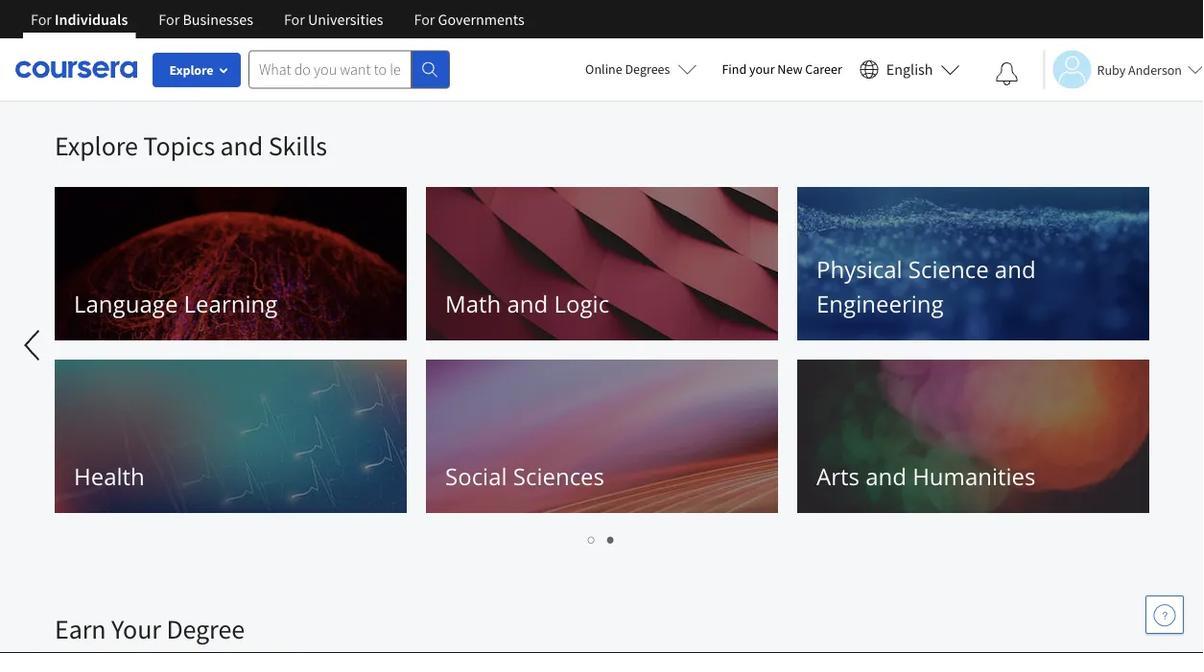 Task type: locate. For each thing, give the bounding box(es) containing it.
physical science and engineering image
[[798, 187, 1150, 341]]

for left businesses
[[159, 10, 180, 29]]

4 for from the left
[[414, 10, 435, 29]]

3 for from the left
[[284, 10, 305, 29]]

1 vertical spatial explore
[[55, 129, 138, 163]]

anderson
[[1129, 61, 1183, 78]]

sciences
[[513, 461, 605, 492]]

language learning
[[74, 288, 278, 320]]

math and logic
[[445, 288, 610, 320]]

language learning link
[[55, 187, 407, 341]]

and
[[220, 129, 263, 163], [995, 254, 1036, 285], [507, 288, 548, 320], [866, 461, 907, 492]]

explore inside explore topics and skills carousel element
[[55, 129, 138, 163]]

ruby anderson
[[1098, 61, 1183, 78]]

health
[[74, 461, 145, 492]]

for for individuals
[[31, 10, 52, 29]]

explore topics and skills carousel element
[[0, 102, 1160, 555]]

ruby anderson button
[[1044, 50, 1204, 89]]

explore down the coursera image
[[55, 129, 138, 163]]

explore
[[169, 61, 214, 79], [55, 129, 138, 163]]

2 for from the left
[[159, 10, 180, 29]]

language learning image
[[55, 187, 407, 341]]

and left logic
[[507, 288, 548, 320]]

and left skills
[[220, 129, 263, 163]]

show notifications image
[[996, 62, 1019, 85]]

1 horizontal spatial explore
[[169, 61, 214, 79]]

career
[[806, 60, 843, 78]]

physical
[[817, 254, 903, 285]]

arts
[[817, 461, 860, 492]]

for governments
[[414, 10, 525, 29]]

for for businesses
[[159, 10, 180, 29]]

social sciences image
[[426, 360, 778, 514]]

for left universities
[[284, 10, 305, 29]]

1 for from the left
[[31, 10, 52, 29]]

for left individuals
[[31, 10, 52, 29]]

explore down for businesses
[[169, 61, 214, 79]]

for businesses
[[159, 10, 253, 29]]

topics
[[143, 129, 215, 163]]

0 vertical spatial explore
[[169, 61, 214, 79]]

and right science
[[995, 254, 1036, 285]]

None search field
[[249, 50, 450, 89]]

degrees
[[625, 60, 670, 78]]

help center image
[[1154, 604, 1177, 627]]

humanities
[[913, 461, 1036, 492]]

list inside explore topics and skills carousel element
[[55, 528, 1149, 550]]

engineering
[[817, 288, 944, 320]]

social
[[445, 461, 507, 492]]

list containing 1
[[55, 528, 1149, 550]]

math
[[445, 288, 501, 320]]

social sciences link
[[426, 360, 778, 514]]

ruby
[[1098, 61, 1126, 78]]

arts and humanities image
[[798, 360, 1150, 514]]

list
[[55, 528, 1149, 550]]

governments
[[438, 10, 525, 29]]

explore inside the explore 'dropdown button'
[[169, 61, 214, 79]]

social sciences
[[445, 461, 605, 492]]

for
[[31, 10, 52, 29], [159, 10, 180, 29], [284, 10, 305, 29], [414, 10, 435, 29]]

0 horizontal spatial explore
[[55, 129, 138, 163]]

find
[[722, 60, 747, 78]]

1 button
[[583, 528, 602, 550]]

previous slide image
[[11, 323, 57, 369]]

for left governments
[[414, 10, 435, 29]]



Task type: vqa. For each thing, say whether or not it's contained in the screenshot.


Task type: describe. For each thing, give the bounding box(es) containing it.
online
[[586, 60, 623, 78]]

english
[[887, 60, 934, 79]]

find your new career link
[[713, 58, 852, 82]]

arts and humanities link
[[798, 360, 1150, 514]]

health image
[[55, 360, 407, 514]]

language
[[74, 288, 178, 320]]

science
[[909, 254, 989, 285]]

explore button
[[153, 53, 241, 87]]

earn
[[55, 613, 106, 647]]

explore for explore topics and skills
[[55, 129, 138, 163]]

1
[[588, 530, 596, 548]]

for for governments
[[414, 10, 435, 29]]

explore topics and skills
[[55, 129, 327, 163]]

your
[[111, 613, 161, 647]]

degree
[[166, 613, 245, 647]]

math and logic link
[[426, 187, 778, 341]]

banner navigation
[[15, 0, 540, 38]]

explore for explore
[[169, 61, 214, 79]]

for universities
[[284, 10, 383, 29]]

your
[[750, 60, 775, 78]]

health link
[[55, 360, 407, 514]]

math and logic image
[[426, 187, 778, 341]]

learning
[[184, 288, 278, 320]]

and right arts
[[866, 461, 907, 492]]

universities
[[308, 10, 383, 29]]

businesses
[[183, 10, 253, 29]]

arts and humanities
[[817, 461, 1036, 492]]

physical science and engineering link
[[798, 187, 1150, 341]]

2
[[608, 530, 615, 548]]

coursera image
[[15, 54, 137, 85]]

2 button
[[602, 528, 621, 550]]

new
[[778, 60, 803, 78]]

english button
[[852, 38, 968, 101]]

find your new career
[[722, 60, 843, 78]]

individuals
[[55, 10, 128, 29]]

online degrees
[[586, 60, 670, 78]]

for for universities
[[284, 10, 305, 29]]

What do you want to learn? text field
[[249, 50, 412, 89]]

skills
[[268, 129, 327, 163]]

online degrees button
[[570, 48, 713, 90]]

for individuals
[[31, 10, 128, 29]]

logic
[[554, 288, 610, 320]]

and inside "physical science and engineering"
[[995, 254, 1036, 285]]

physical science and engineering
[[817, 254, 1036, 320]]

earn your degree
[[55, 613, 245, 647]]



